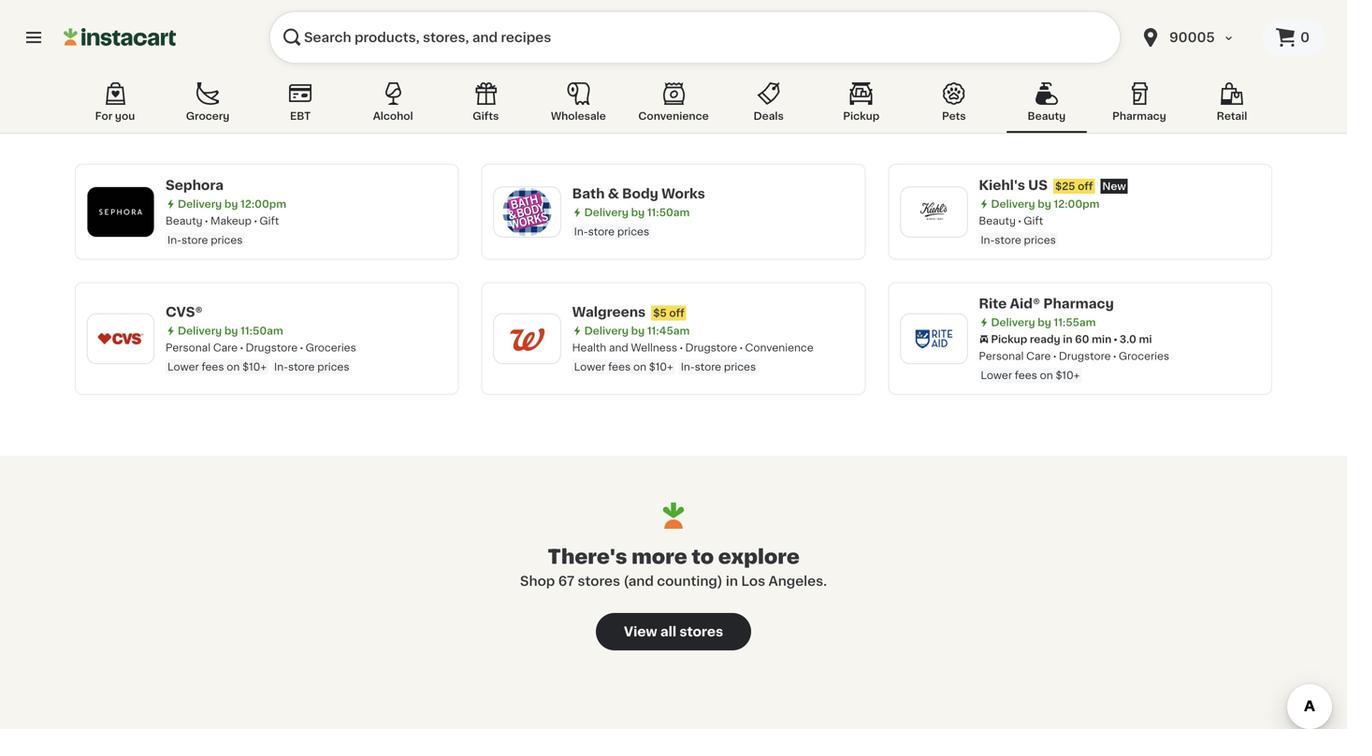 Task type: vqa. For each thing, say whether or not it's contained in the screenshot.
store inside the Beauty Gift In-Store Prices
yes



Task type: locate. For each thing, give the bounding box(es) containing it.
pickup left ready
[[992, 334, 1028, 344]]

0 vertical spatial in
[[1064, 334, 1073, 344]]

1 horizontal spatial care
[[1027, 351, 1051, 361]]

12:00pm
[[241, 199, 287, 209], [1054, 199, 1100, 209]]

off inside kiehl's us $25 off new
[[1078, 181, 1094, 191]]

there's more to explore shop 67 stores (and counting) in los angeles.
[[520, 547, 827, 588]]

$25
[[1056, 181, 1076, 191]]

1 12:00pm from the left
[[241, 199, 287, 209]]

store inside beauty gift in-store prices
[[995, 235, 1022, 245]]

ready
[[1030, 334, 1061, 344]]

by for bath & body works
[[631, 207, 645, 218]]

beauty up kiehl's us $25 off new on the top of the page
[[1028, 111, 1066, 121]]

in inside there's more to explore shop 67 stores (and counting) in los angeles.
[[726, 575, 738, 588]]

beauty
[[1028, 111, 1066, 121], [166, 216, 203, 226], [979, 216, 1016, 226]]

body
[[622, 187, 659, 200]]

walgreens $5 off
[[573, 306, 685, 319]]

0 horizontal spatial groceries
[[306, 343, 356, 353]]

and
[[609, 343, 629, 353]]

1 90005 button from the left
[[1129, 11, 1264, 64]]

0 horizontal spatial convenience
[[639, 111, 709, 121]]

beauty down sephora
[[166, 216, 203, 226]]

prices inside 'beauty makeup gift in-store prices'
[[211, 235, 243, 245]]

$10+ inside health and wellness drugstore convenience lower fees on $10+ in-store prices
[[649, 362, 674, 372]]

lower down pickup ready in 60 min
[[981, 370, 1013, 380]]

1 horizontal spatial fees
[[609, 362, 631, 372]]

pickup inside button
[[844, 111, 880, 121]]

90005 button
[[1129, 11, 1264, 64], [1140, 11, 1252, 64]]

delivery down sephora
[[178, 199, 222, 209]]

1 horizontal spatial gift
[[1024, 216, 1044, 226]]

(and
[[624, 575, 654, 588]]

on
[[227, 362, 240, 372], [634, 362, 647, 372], [1040, 370, 1054, 380]]

fees down ready
[[1015, 370, 1038, 380]]

2 gift from the left
[[1024, 216, 1044, 226]]

$10+ inside personal care drugstore groceries lower fees on $10+
[[1056, 370, 1080, 380]]

0 horizontal spatial in
[[726, 575, 738, 588]]

0
[[1301, 31, 1310, 44]]

1 vertical spatial convenience
[[746, 343, 814, 353]]

personal inside personal care drugstore groceries lower fees on $10+
[[979, 351, 1024, 361]]

delivery by 12:00pm up makeup
[[178, 199, 287, 209]]

1 horizontal spatial off
[[1078, 181, 1094, 191]]

1 horizontal spatial on
[[634, 362, 647, 372]]

pharmacy up the 11:55am
[[1044, 297, 1115, 310]]

0 vertical spatial pharmacy
[[1113, 111, 1167, 121]]

2 horizontal spatial on
[[1040, 370, 1054, 380]]

pharmacy button
[[1100, 79, 1180, 133]]

1 horizontal spatial 12:00pm
[[1054, 199, 1100, 209]]

2 horizontal spatial $10+
[[1056, 370, 1080, 380]]

$10+
[[243, 362, 267, 372], [649, 362, 674, 372], [1056, 370, 1080, 380]]

0 horizontal spatial off
[[670, 308, 685, 318]]

delivery by 11:50am
[[585, 207, 690, 218], [178, 326, 283, 336]]

on for personal care drugstore groceries lower fees on $10+ in-store prices
[[227, 362, 240, 372]]

0 horizontal spatial stores
[[578, 575, 621, 588]]

beauty gift in-store prices
[[979, 216, 1057, 245]]

delivery down walgreens
[[585, 326, 629, 336]]

for you button
[[75, 79, 155, 133]]

health and wellness drugstore convenience lower fees on $10+ in-store prices
[[573, 343, 814, 372]]

1 horizontal spatial 11:50am
[[648, 207, 690, 218]]

off right $5 on the left top of page
[[670, 308, 685, 318]]

by for cvs®
[[225, 326, 238, 336]]

0 vertical spatial off
[[1078, 181, 1094, 191]]

pickup for pickup
[[844, 111, 880, 121]]

lower for personal care drugstore groceries lower fees on $10+ in-store prices
[[168, 362, 199, 372]]

2 horizontal spatial fees
[[1015, 370, 1038, 380]]

12:00pm up makeup
[[241, 199, 287, 209]]

lower inside personal care drugstore groceries lower fees on $10+ in-store prices
[[168, 362, 199, 372]]

delivery by 11:50am down bath & body works
[[585, 207, 690, 218]]

pickup left pets
[[844, 111, 880, 121]]

11:50am
[[648, 207, 690, 218], [241, 326, 283, 336]]

fees for personal care drugstore groceries lower fees on $10+ in-store prices
[[202, 362, 224, 372]]

wholesale button
[[538, 79, 619, 133]]

on inside personal care drugstore groceries lower fees on $10+
[[1040, 370, 1054, 380]]

1 horizontal spatial delivery by 12:00pm
[[992, 199, 1100, 209]]

kiehl's
[[979, 179, 1026, 192]]

1 vertical spatial delivery by 11:50am
[[178, 326, 283, 336]]

groceries
[[306, 343, 356, 353], [1119, 351, 1170, 361]]

convenience inside health and wellness drugstore convenience lower fees on $10+ in-store prices
[[746, 343, 814, 353]]

stores
[[578, 575, 621, 588], [680, 625, 724, 638]]

in- inside 'beauty makeup gift in-store prices'
[[168, 235, 182, 245]]

0 horizontal spatial drugstore
[[246, 343, 298, 353]]

on inside personal care drugstore groceries lower fees on $10+ in-store prices
[[227, 362, 240, 372]]

gift down us
[[1024, 216, 1044, 226]]

drugstore for personal care drugstore groceries lower fees on $10+ in-store prices
[[246, 343, 298, 353]]

3.0
[[1120, 334, 1137, 344]]

lower inside personal care drugstore groceries lower fees on $10+
[[981, 370, 1013, 380]]

fees
[[202, 362, 224, 372], [609, 362, 631, 372], [1015, 370, 1038, 380]]

delivery up the in-store prices
[[585, 207, 629, 218]]

drugstore for personal care drugstore groceries lower fees on $10+
[[1059, 351, 1111, 361]]

11:50am down works
[[648, 207, 690, 218]]

0 horizontal spatial $10+
[[243, 362, 267, 372]]

delivery by 11:50am for bath & body works
[[585, 207, 690, 218]]

1 vertical spatial in
[[726, 575, 738, 588]]

delivery for cvs®
[[178, 326, 222, 336]]

fees inside personal care drugstore groceries lower fees on $10+
[[1015, 370, 1038, 380]]

2 12:00pm from the left
[[1054, 199, 1100, 209]]

you
[[115, 111, 135, 121]]

2 horizontal spatial drugstore
[[1059, 351, 1111, 361]]

personal inside personal care drugstore groceries lower fees on $10+ in-store prices
[[166, 343, 211, 353]]

in
[[1064, 334, 1073, 344], [726, 575, 738, 588]]

2 delivery by 12:00pm from the left
[[992, 199, 1100, 209]]

0 horizontal spatial delivery by 11:50am
[[178, 326, 283, 336]]

in left los
[[726, 575, 738, 588]]

by up personal care drugstore groceries lower fees on $10+ in-store prices
[[225, 326, 238, 336]]

health
[[573, 343, 607, 353]]

delivery down kiehl's
[[992, 199, 1036, 209]]

store
[[588, 227, 615, 237], [182, 235, 208, 245], [995, 235, 1022, 245], [288, 362, 315, 372], [695, 362, 722, 372]]

0 horizontal spatial 11:50am
[[241, 326, 283, 336]]

0 vertical spatial 11:50am
[[648, 207, 690, 218]]

care inside personal care drugstore groceries lower fees on $10+
[[1027, 351, 1051, 361]]

rite aid® pharmacy logo image
[[910, 314, 959, 363]]

fees down and
[[609, 362, 631, 372]]

off right $25
[[1078, 181, 1094, 191]]

drugstore inside personal care drugstore groceries lower fees on $10+ in-store prices
[[246, 343, 298, 353]]

pets
[[943, 111, 966, 121]]

stores down there's
[[578, 575, 621, 588]]

counting)
[[657, 575, 723, 588]]

12:00pm down $25
[[1054, 199, 1100, 209]]

1 horizontal spatial $10+
[[649, 362, 674, 372]]

on for personal care drugstore groceries lower fees on $10+
[[1040, 370, 1054, 380]]

beauty down kiehl's
[[979, 216, 1016, 226]]

gift right makeup
[[260, 216, 279, 226]]

by down bath & body works
[[631, 207, 645, 218]]

fees inside personal care drugstore groceries lower fees on $10+ in-store prices
[[202, 362, 224, 372]]

1 horizontal spatial stores
[[680, 625, 724, 638]]

retail button
[[1192, 79, 1273, 133]]

1 vertical spatial off
[[670, 308, 685, 318]]

personal down cvs®
[[166, 343, 211, 353]]

delivery for bath & body works
[[585, 207, 629, 218]]

11:50am for bath & body works
[[648, 207, 690, 218]]

1 horizontal spatial drugstore
[[686, 343, 738, 353]]

1 horizontal spatial convenience
[[746, 343, 814, 353]]

1 gift from the left
[[260, 216, 279, 226]]

gift inside beauty gift in-store prices
[[1024, 216, 1044, 226]]

delivery down aid®
[[992, 317, 1036, 328]]

2 horizontal spatial lower
[[981, 370, 1013, 380]]

walgreens
[[573, 306, 646, 319]]

11:45am
[[648, 326, 690, 336]]

drugstore inside health and wellness drugstore convenience lower fees on $10+ in-store prices
[[686, 343, 738, 353]]

delivery by 11:50am for cvs®
[[178, 326, 283, 336]]

groceries for personal care drugstore groceries lower fees on $10+
[[1119, 351, 1170, 361]]

beauty inside button
[[1028, 111, 1066, 121]]

0 horizontal spatial pickup
[[844, 111, 880, 121]]

by
[[225, 199, 238, 209], [1038, 199, 1052, 209], [631, 207, 645, 218], [1038, 317, 1052, 328], [225, 326, 238, 336], [631, 326, 645, 336]]

drugstore
[[246, 343, 298, 353], [686, 343, 738, 353], [1059, 351, 1111, 361]]

min
[[1092, 334, 1112, 344]]

0 horizontal spatial care
[[213, 343, 238, 353]]

care
[[213, 343, 238, 353], [1027, 351, 1051, 361]]

fees down cvs®
[[202, 362, 224, 372]]

view all stores button
[[596, 613, 752, 651]]

lower down cvs®
[[168, 362, 199, 372]]

delivery
[[178, 199, 222, 209], [992, 199, 1036, 209], [585, 207, 629, 218], [992, 317, 1036, 328], [178, 326, 222, 336], [585, 326, 629, 336]]

0 vertical spatial pickup
[[844, 111, 880, 121]]

in left 60
[[1064, 334, 1073, 344]]

1 vertical spatial pickup
[[992, 334, 1028, 344]]

1 horizontal spatial beauty
[[979, 216, 1016, 226]]

instacart image
[[64, 26, 176, 49]]

0 horizontal spatial personal
[[166, 343, 211, 353]]

alcohol
[[373, 111, 413, 121]]

lower down health
[[574, 362, 606, 372]]

rite
[[979, 297, 1007, 310]]

beauty inside 'beauty makeup gift in-store prices'
[[166, 216, 203, 226]]

2 horizontal spatial beauty
[[1028, 111, 1066, 121]]

11:55am
[[1054, 317, 1096, 328]]

in-
[[574, 227, 588, 237], [168, 235, 182, 245], [981, 235, 995, 245], [274, 362, 288, 372], [681, 362, 695, 372]]

stores inside button
[[680, 625, 724, 638]]

None search field
[[270, 11, 1121, 64]]

1 vertical spatial stores
[[680, 625, 724, 638]]

delivery by 12:00pm down kiehl's us $25 off new on the top of the page
[[992, 199, 1100, 209]]

by for rite aid® pharmacy
[[1038, 317, 1052, 328]]

aid®
[[1010, 297, 1041, 310]]

0 horizontal spatial beauty
[[166, 216, 203, 226]]

0 vertical spatial stores
[[578, 575, 621, 588]]

gifts
[[473, 111, 499, 121]]

pharmacy
[[1113, 111, 1167, 121], [1044, 297, 1115, 310]]

0 vertical spatial convenience
[[639, 111, 709, 121]]

0 horizontal spatial on
[[227, 362, 240, 372]]

pharmacy up new
[[1113, 111, 1167, 121]]

0 horizontal spatial lower
[[168, 362, 199, 372]]

delivery by 12:00pm for makeup
[[178, 199, 287, 209]]

pharmacy inside button
[[1113, 111, 1167, 121]]

explore
[[719, 547, 800, 567]]

los
[[742, 575, 766, 588]]

pickup for pickup ready in 60 min
[[992, 334, 1028, 344]]

delivery by 11:55am
[[992, 317, 1096, 328]]

delivery by 12:00pm for gift
[[992, 199, 1100, 209]]

pickup
[[844, 111, 880, 121], [992, 334, 1028, 344]]

care for personal care drugstore groceries lower fees on $10+ in-store prices
[[213, 343, 238, 353]]

off
[[1078, 181, 1094, 191], [670, 308, 685, 318]]

beauty for beauty makeup gift in-store prices
[[166, 216, 203, 226]]

to
[[692, 547, 714, 567]]

$10+ for personal care drugstore groceries lower fees on $10+ in-store prices
[[243, 362, 267, 372]]

0 horizontal spatial gift
[[260, 216, 279, 226]]

0 horizontal spatial fees
[[202, 362, 224, 372]]

personal
[[166, 343, 211, 353], [979, 351, 1024, 361]]

care inside personal care drugstore groceries lower fees on $10+ in-store prices
[[213, 343, 238, 353]]

prices
[[618, 227, 650, 237], [211, 235, 243, 245], [1024, 235, 1057, 245], [318, 362, 350, 372], [724, 362, 756, 372]]

personal down pickup ready in 60 min
[[979, 351, 1024, 361]]

delivery down cvs®
[[178, 326, 222, 336]]

delivery for sephora
[[178, 199, 222, 209]]

by up makeup
[[225, 199, 238, 209]]

grocery button
[[168, 79, 248, 133]]

11:50am up personal care drugstore groceries lower fees on $10+ in-store prices
[[241, 326, 283, 336]]

fees inside health and wellness drugstore convenience lower fees on $10+ in-store prices
[[609, 362, 631, 372]]

more
[[632, 547, 688, 567]]

angeles.
[[769, 575, 827, 588]]

0 horizontal spatial 12:00pm
[[241, 199, 287, 209]]

$10+ inside personal care drugstore groceries lower fees on $10+ in-store prices
[[243, 362, 267, 372]]

walgreens logo image
[[503, 314, 552, 363]]

beauty inside beauty gift in-store prices
[[979, 216, 1016, 226]]

1 horizontal spatial groceries
[[1119, 351, 1170, 361]]

stores right all
[[680, 625, 724, 638]]

beauty makeup gift in-store prices
[[166, 216, 279, 245]]

0 vertical spatial delivery by 11:50am
[[585, 207, 690, 218]]

0 horizontal spatial delivery by 12:00pm
[[178, 199, 287, 209]]

delivery for rite aid® pharmacy
[[992, 317, 1036, 328]]

12:00pm for beauty makeup gift in-store prices
[[241, 199, 287, 209]]

store inside 'beauty makeup gift in-store prices'
[[182, 235, 208, 245]]

1 horizontal spatial lower
[[574, 362, 606, 372]]

convenience
[[639, 111, 709, 121], [746, 343, 814, 353]]

lower
[[168, 362, 199, 372], [574, 362, 606, 372], [981, 370, 1013, 380]]

fees for personal care drugstore groceries lower fees on $10+
[[1015, 370, 1038, 380]]

cvs®
[[166, 306, 203, 319]]

groceries inside personal care drugstore groceries lower fees on $10+
[[1119, 351, 1170, 361]]

by up ready
[[1038, 317, 1052, 328]]

1 horizontal spatial delivery by 11:50am
[[585, 207, 690, 218]]

store inside personal care drugstore groceries lower fees on $10+ in-store prices
[[288, 362, 315, 372]]

1 horizontal spatial pickup
[[992, 334, 1028, 344]]

personal for personal care drugstore groceries lower fees on $10+ in-store prices
[[166, 343, 211, 353]]

in- inside health and wellness drugstore convenience lower fees on $10+ in-store prices
[[681, 362, 695, 372]]

wholesale
[[551, 111, 606, 121]]

care for personal care drugstore groceries lower fees on $10+
[[1027, 351, 1051, 361]]

delivery by 11:50am up personal care drugstore groceries lower fees on $10+ in-store prices
[[178, 326, 283, 336]]

kiehl's us $25 off new
[[979, 179, 1127, 192]]

works
[[662, 187, 706, 200]]

groceries inside personal care drugstore groceries lower fees on $10+ in-store prices
[[306, 343, 356, 353]]

makeup
[[211, 216, 252, 226]]

1 vertical spatial 11:50am
[[241, 326, 283, 336]]

gift
[[260, 216, 279, 226], [1024, 216, 1044, 226]]

prices inside personal care drugstore groceries lower fees on $10+ in-store prices
[[318, 362, 350, 372]]

for
[[95, 111, 113, 121]]

drugstore inside personal care drugstore groceries lower fees on $10+
[[1059, 351, 1111, 361]]

1 horizontal spatial personal
[[979, 351, 1024, 361]]

1 delivery by 12:00pm from the left
[[178, 199, 287, 209]]



Task type: describe. For each thing, give the bounding box(es) containing it.
new
[[1103, 181, 1127, 191]]

there's
[[548, 547, 628, 567]]

retail
[[1217, 111, 1248, 121]]

groceries for personal care drugstore groceries lower fees on $10+ in-store prices
[[306, 343, 356, 353]]

beauty for beauty
[[1028, 111, 1066, 121]]

gifts button
[[446, 79, 526, 133]]

view
[[624, 625, 658, 638]]

in- inside beauty gift in-store prices
[[981, 235, 995, 245]]

beauty for beauty gift in-store prices
[[979, 216, 1016, 226]]

12:00pm for beauty gift in-store prices
[[1054, 199, 1100, 209]]

by down walgreens $5 off
[[631, 326, 645, 336]]

sephora logo image
[[96, 187, 145, 236]]

all
[[661, 625, 677, 638]]

prices inside health and wellness drugstore convenience lower fees on $10+ in-store prices
[[724, 362, 756, 372]]

pets button
[[914, 79, 995, 133]]

convenience button
[[631, 79, 717, 133]]

0 button
[[1264, 19, 1325, 56]]

67
[[559, 575, 575, 588]]

ebt
[[290, 111, 311, 121]]

60
[[1076, 334, 1090, 344]]

bath & body works
[[573, 187, 706, 200]]

personal care drugstore groceries lower fees on $10+ in-store prices
[[166, 343, 356, 372]]

ebt button
[[260, 79, 341, 133]]

by for sephora
[[225, 199, 238, 209]]

in-store prices
[[574, 227, 650, 237]]

personal care drugstore groceries lower fees on $10+
[[979, 351, 1170, 380]]

$10+ for personal care drugstore groceries lower fees on $10+
[[1056, 370, 1080, 380]]

&
[[608, 187, 619, 200]]

sephora
[[166, 179, 224, 192]]

deals button
[[729, 79, 809, 133]]

personal for personal care drugstore groceries lower fees on $10+
[[979, 351, 1024, 361]]

2 90005 button from the left
[[1140, 11, 1252, 64]]

1 horizontal spatial in
[[1064, 334, 1073, 344]]

in- inside personal care drugstore groceries lower fees on $10+ in-store prices
[[274, 362, 288, 372]]

off inside walgreens $5 off
[[670, 308, 685, 318]]

3.0 mi
[[1120, 334, 1153, 344]]

stores inside there's more to explore shop 67 stores (and counting) in los angeles.
[[578, 575, 621, 588]]

shop
[[520, 575, 555, 588]]

delivery by 11:45am
[[585, 326, 690, 336]]

on inside health and wellness drugstore convenience lower fees on $10+ in-store prices
[[634, 362, 647, 372]]

convenience inside "button"
[[639, 111, 709, 121]]

bath
[[573, 187, 605, 200]]

for you
[[95, 111, 135, 121]]

pickup ready in 60 min
[[992, 334, 1112, 344]]

lower inside health and wellness drugstore convenience lower fees on $10+ in-store prices
[[574, 362, 606, 372]]

view all stores
[[624, 625, 724, 638]]

11:50am for cvs®
[[241, 326, 283, 336]]

deals
[[754, 111, 784, 121]]

bath & body works logo image
[[503, 187, 552, 236]]

cvs® logo image
[[96, 314, 145, 363]]

1 vertical spatial pharmacy
[[1044, 297, 1115, 310]]

Search field
[[270, 11, 1121, 64]]

90005
[[1170, 31, 1215, 44]]

beauty button
[[1007, 79, 1087, 133]]

prices inside beauty gift in-store prices
[[1024, 235, 1057, 245]]

store inside health and wellness drugstore convenience lower fees on $10+ in-store prices
[[695, 362, 722, 372]]

alcohol button
[[353, 79, 434, 133]]

pickup button
[[822, 79, 902, 133]]

lower for personal care drugstore groceries lower fees on $10+
[[981, 370, 1013, 380]]

kiehl's us logo image
[[910, 187, 959, 236]]

us
[[1029, 179, 1048, 192]]

shop categories tab list
[[75, 79, 1273, 133]]

grocery
[[186, 111, 230, 121]]

$5
[[654, 308, 667, 318]]

rite aid® pharmacy
[[979, 297, 1115, 310]]

wellness
[[631, 343, 678, 353]]

mi
[[1140, 334, 1153, 344]]

view all stores link
[[596, 613, 752, 651]]

by down us
[[1038, 199, 1052, 209]]

gift inside 'beauty makeup gift in-store prices'
[[260, 216, 279, 226]]



